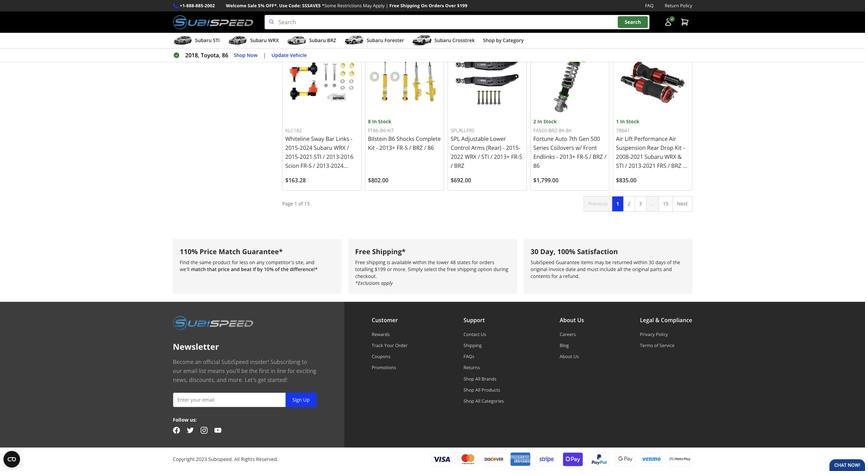 Task type: vqa. For each thing, say whether or not it's contained in the screenshot.
the leftmost within
yes



Task type: locate. For each thing, give the bounding box(es) containing it.
0 vertical spatial by
[[496, 37, 502, 44]]

be inside 30 day, 100% satisfaction subispeed guarantee items may be returned within 30 days of the original invoice date and must include all the original parts and contents for a refund.
[[606, 259, 612, 266]]

2 vertical spatial free
[[356, 259, 365, 266]]

price
[[218, 266, 230, 273]]

3 stock from the left
[[627, 118, 640, 125]]

1 horizontal spatial $199
[[458, 2, 468, 9]]

1 stock from the left
[[378, 118, 392, 125]]

2 left the 3
[[628, 201, 631, 207]]

0 horizontal spatial 15
[[305, 201, 310, 207]]

2 subispeed logo image from the top
[[173, 316, 254, 330]]

- inside 8 in stock ft86-b6-kit bilstein b6 shocks complete kit - 2013+ fr-s / brz / 86
[[377, 144, 378, 152]]

arms
[[472, 144, 485, 152]]

button image
[[665, 18, 673, 26]]

2013+ inside 2 in stock fa500-brz-8k-8k fortune auto 7th gen 500 series coilovers w/ front endlinks - 2013+ fr-s / brz / 86
[[560, 153, 576, 161]]

2 for 2 in stock fa500-brz-8k-8k fortune auto 7th gen 500 series coilovers w/ front endlinks - 2013+ fr-s / brz / 86
[[534, 118, 537, 125]]

brz down front
[[593, 153, 604, 161]]

2 original from the left
[[633, 266, 650, 273]]

86 inside 1 in stock 78641 air lift performance air suspension rear drop kit - 2008-2021 subaru wrx & sti / 2013-2021 frs / brz / 86
[[617, 171, 623, 179]]

s inside 'klc182 whiteline sway bar links - 2015-2024 subaru wrx / 2015-2021 sti / 2013-2016 scion fr-s / 2013-2024 subaru brz / 2017-2024 toyota 86'
[[309, 162, 312, 170]]

in inside 1 in stock 78641 air lift performance air suspension rear drop kit - 2008-2021 subaru wrx & sti / 2013-2021 frs / brz / 86
[[621, 118, 626, 125]]

0 horizontal spatial by
[[257, 266, 263, 273]]

of down competitor's
[[275, 266, 280, 273]]

original left parts
[[633, 266, 650, 273]]

shop for shop all brands
[[464, 376, 475, 382]]

2 stock from the left
[[544, 118, 557, 125]]

- down the bilstein
[[377, 144, 378, 152]]

0 horizontal spatial policy
[[657, 331, 669, 338]]

2015- inside "splrllfrs spl adjustable lower control arms (rear) - 2015- 2022 wrx / sti / 2013+ fr-s / brz"
[[506, 144, 521, 152]]

1 horizontal spatial more.
[[394, 266, 407, 273]]

wrx down "arms"
[[465, 153, 477, 161]]

1 horizontal spatial stock
[[544, 118, 557, 125]]

about us down blog link
[[560, 354, 580, 360]]

| right now
[[263, 52, 266, 59]]

1 vertical spatial shipping
[[464, 343, 482, 349]]

auto
[[556, 135, 568, 143]]

difference!*
[[290, 266, 318, 273]]

0 vertical spatial subispeed logo image
[[173, 15, 254, 29]]

1 inside button
[[617, 201, 620, 207]]

1 horizontal spatial 2013+
[[494, 153, 510, 161]]

suspension
[[617, 144, 646, 152]]

the inside become an official subispeed insider! subscribing to our email list means you'll be the first in line for exciting news, discounts, and more. let's get started!
[[249, 367, 258, 375]]

1 within from the left
[[413, 259, 427, 266]]

0 horizontal spatial $199
[[375, 266, 386, 273]]

started!
[[268, 376, 288, 384]]

blog link
[[560, 343, 585, 349]]

within
[[413, 259, 427, 266], [634, 259, 648, 266]]

1 vertical spatial policy
[[657, 331, 669, 338]]

shop down shop all products
[[464, 398, 475, 404]]

sti inside "splrllfrs spl adjustable lower control arms (rear) - 2015- 2022 wrx / sti / 2013+ fr-s / brz"
[[482, 153, 490, 161]]

2013- down 2008-
[[629, 162, 644, 170]]

all down shop all products
[[476, 398, 481, 404]]

policy up terms of service link
[[657, 331, 669, 338]]

0 vertical spatial 30
[[531, 247, 539, 257]]

wrx inside dropdown button
[[268, 37, 279, 44]]

brz inside "splrllfrs spl adjustable lower control arms (rear) - 2015- 2022 wrx / sti / 2013+ fr-s / brz"
[[455, 162, 465, 170]]

1 vertical spatial |
[[263, 52, 266, 59]]

shipping down "contact"
[[464, 343, 482, 349]]

1 kit from the left
[[368, 144, 375, 152]]

1 vertical spatial about us
[[560, 354, 580, 360]]

welcome
[[226, 2, 247, 9]]

for right line
[[288, 367, 295, 375]]

find
[[180, 259, 190, 266]]

1
[[617, 118, 619, 125], [295, 201, 298, 207], [617, 201, 620, 207]]

shipping left on
[[401, 2, 420, 9]]

stock inside 2 in stock fa500-brz-8k-8k fortune auto 7th gen 500 series coilovers w/ front endlinks - 2013+ fr-s / brz / 86
[[544, 118, 557, 125]]

fr- left endlinks on the right
[[512, 153, 520, 161]]

stock up brz-
[[544, 118, 557, 125]]

30 up parts
[[649, 259, 655, 266]]

1 vertical spatial about
[[560, 354, 573, 360]]

terms of service
[[641, 343, 675, 349]]

shipping down states
[[458, 266, 477, 273]]

86 down endlinks on the right
[[534, 162, 540, 170]]

fr- inside 2 in stock fa500-brz-8k-8k fortune auto 7th gen 500 series coilovers w/ front endlinks - 2013+ fr-s / brz / 86
[[577, 153, 585, 161]]

contact us
[[464, 331, 487, 338]]

customer
[[372, 316, 398, 324]]

1 horizontal spatial within
[[634, 259, 648, 266]]

stock inside 8 in stock ft86-b6-kit bilstein b6 shocks complete kit - 2013+ fr-s / brz / 86
[[378, 118, 392, 125]]

86
[[222, 52, 229, 59], [428, 144, 434, 152], [534, 162, 540, 170], [617, 171, 623, 179], [305, 180, 311, 188]]

2 inside 2 button
[[628, 201, 631, 207]]

and left beat
[[231, 266, 240, 273]]

shop inside shop now "link"
[[234, 52, 246, 58]]

more. down you'll in the bottom of the page
[[228, 376, 244, 384]]

subaru wrx button
[[228, 34, 279, 48]]

1 horizontal spatial shipping
[[464, 343, 482, 349]]

2015-
[[286, 144, 300, 152], [506, 144, 521, 152], [286, 153, 300, 161]]

us up shipping link
[[481, 331, 487, 338]]

0 horizontal spatial |
[[263, 52, 266, 59]]

restrictions
[[338, 2, 362, 9]]

0 horizontal spatial kit
[[368, 144, 375, 152]]

1 for 1
[[617, 201, 620, 207]]

us
[[578, 316, 585, 324], [481, 331, 487, 338], [574, 354, 580, 360]]

for left less
[[232, 259, 239, 266]]

in right 8
[[372, 118, 377, 125]]

code:
[[289, 2, 301, 9]]

in inside 8 in stock ft86-b6-kit bilstein b6 shocks complete kit - 2013+ fr-s / brz / 86
[[372, 118, 377, 125]]

rights
[[241, 456, 255, 463]]

1 horizontal spatial shipping
[[458, 266, 477, 273]]

line
[[277, 367, 286, 375]]

(rear)
[[487, 144, 502, 152]]

0 horizontal spatial 2013+
[[380, 144, 396, 152]]

1 vertical spatial 2
[[628, 201, 631, 207]]

subispeed
[[531, 259, 555, 266], [222, 358, 249, 366]]

2017-
[[321, 171, 335, 179]]

1 vertical spatial &
[[656, 316, 660, 324]]

by right if
[[257, 266, 263, 273]]

of inside 30 day, 100% satisfaction subispeed guarantee items may be returned within 30 days of the original invoice date and must include all the original parts and contents for a refund.
[[668, 259, 672, 266]]

shop inside shop by category dropdown button
[[484, 37, 495, 44]]

brz down complete
[[413, 144, 423, 152]]

shipping
[[367, 259, 386, 266], [458, 266, 477, 273]]

1 up 78641
[[617, 118, 619, 125]]

subaru inside 1 in stock 78641 air lift performance air suspension rear drop kit - 2008-2021 subaru wrx & sti / 2013-2021 frs / brz / 86
[[645, 153, 664, 161]]

0 horizontal spatial be
[[241, 367, 248, 375]]

1 about from the top
[[560, 316, 576, 324]]

official
[[203, 358, 220, 366]]

2024 down whiteline
[[300, 144, 313, 152]]

8k-
[[559, 127, 567, 134]]

7th
[[569, 135, 578, 143]]

0 horizontal spatial original
[[531, 266, 548, 273]]

2021 left frs
[[644, 162, 656, 170]]

of right terms
[[655, 343, 659, 349]]

in inside 2 in stock fa500-brz-8k-8k fortune auto 7th gen 500 series coilovers w/ front endlinks - 2013+ fr-s / brz / 86
[[538, 118, 543, 125]]

brz left a subaru forester thumbnail image
[[327, 37, 337, 44]]

- inside 1 in stock 78641 air lift performance air suspension rear drop kit - 2008-2021 subaru wrx & sti / 2013-2021 frs / brz / 86
[[684, 144, 686, 152]]

rewards
[[372, 331, 390, 338]]

8k
[[567, 127, 572, 134]]

the right days
[[674, 259, 681, 266]]

returns
[[464, 365, 480, 371]]

match that price and beat if by 10% of the difference!*
[[191, 266, 318, 273]]

sti down 2008-
[[617, 162, 624, 170]]

s right scion
[[309, 162, 312, 170]]

86 inside 8 in stock ft86-b6-kit bilstein b6 shocks complete kit - 2013+ fr-s / brz / 86
[[428, 144, 434, 152]]

shop for shop all categories
[[464, 398, 475, 404]]

1 left 2 button
[[617, 201, 620, 207]]

s left endlinks on the right
[[520, 153, 523, 161]]

0 horizontal spatial shipping
[[401, 2, 420, 9]]

mastercard image
[[458, 452, 479, 467]]

0 horizontal spatial more.
[[228, 376, 244, 384]]

2024 down 2016
[[335, 171, 348, 179]]

0 vertical spatial be
[[606, 259, 612, 266]]

within inside 30 day, 100% satisfaction subispeed guarantee items may be returned within 30 days of the original invoice date and must include all the original parts and contents for a refund.
[[634, 259, 648, 266]]

2015- right (rear)
[[506, 144, 521, 152]]

0 vertical spatial shipping
[[401, 2, 420, 9]]

1 vertical spatial subispeed
[[222, 358, 249, 366]]

2 15 from the left
[[664, 201, 669, 207]]

youtube logo image
[[214, 427, 221, 434]]

subaru forester
[[367, 37, 404, 44]]

lower
[[437, 259, 449, 266]]

the up select
[[428, 259, 436, 266]]

stock
[[378, 118, 392, 125], [544, 118, 557, 125], [627, 118, 640, 125]]

0 horizontal spatial shipping
[[367, 259, 386, 266]]

all left brands
[[476, 376, 481, 382]]

2 horizontal spatial in
[[621, 118, 626, 125]]

the up match
[[191, 259, 198, 266]]

15 right ...
[[664, 201, 669, 207]]

fr- inside 'klc182 whiteline sway bar links - 2015-2024 subaru wrx / 2015-2021 sti / 2013-2016 scion fr-s / 2013-2024 subaru brz / 2017-2024 toyota 86'
[[301, 162, 309, 170]]

2 air from the left
[[670, 135, 677, 143]]

faq link
[[646, 2, 654, 9]]

2021 down whiteline
[[300, 153, 313, 161]]

1 vertical spatial be
[[241, 367, 248, 375]]

2013-
[[327, 153, 341, 161], [317, 162, 331, 170], [629, 162, 644, 170]]

in up fa500-
[[538, 118, 543, 125]]

sti inside 1 in stock 78641 air lift performance air suspension rear drop kit - 2008-2021 subaru wrx & sti / 2013-2021 frs / brz / 86
[[617, 162, 624, 170]]

2002
[[205, 2, 215, 9]]

86 down complete
[[428, 144, 434, 152]]

0 vertical spatial policy
[[681, 2, 693, 9]]

fr- down shocks on the top of the page
[[397, 144, 405, 152]]

2021 down "suspension"
[[631, 153, 644, 161]]

30 left day,
[[531, 247, 539, 257]]

2018,
[[185, 52, 200, 59]]

brz inside 8 in stock ft86-b6-kit bilstein b6 shocks complete kit - 2013+ fr-s / brz / 86
[[413, 144, 423, 152]]

fr- down w/
[[577, 153, 585, 161]]

all down shop all brands at the bottom of page
[[476, 387, 481, 393]]

more. inside free shipping* free shipping is available within the lower 48 states for orders totalling $199 or more. simply select the free shipping option during checkout. *exclusions apply
[[394, 266, 407, 273]]

by left 'category'
[[496, 37, 502, 44]]

all for categories
[[476, 398, 481, 404]]

compliance
[[662, 316, 693, 324]]

wrx down links
[[334, 144, 346, 152]]

1 horizontal spatial 2
[[628, 201, 631, 207]]

0 vertical spatial 2
[[534, 118, 537, 125]]

is
[[387, 259, 391, 266]]

stock for kit
[[378, 118, 392, 125]]

15 right page
[[305, 201, 310, 207]]

subispeed.
[[208, 456, 233, 463]]

splrllfrs spl adjustable lower control arms (rear) - 2015- 2022 wrx / sti / 2013+ fr-s / brz
[[451, 127, 523, 170]]

kit inside 1 in stock 78641 air lift performance air suspension rear drop kit - 2008-2021 subaru wrx & sti / 2013-2021 frs / brz / 86
[[676, 144, 682, 152]]

policy inside return policy link
[[681, 2, 693, 9]]

1 horizontal spatial be
[[606, 259, 612, 266]]

subispeed logo image down 2002
[[173, 15, 254, 29]]

a subaru crosstrek thumbnail image image
[[413, 35, 432, 46]]

subaru up 2018, toyota, 86
[[195, 37, 212, 44]]

shop all brands
[[464, 376, 497, 382]]

2013+ down "b6"
[[380, 144, 396, 152]]

2 up fa500-
[[534, 118, 537, 125]]

about us up careers link
[[560, 316, 585, 324]]

2021 inside 'klc182 whiteline sway bar links - 2015-2024 subaru wrx / 2015-2021 sti / 2013-2016 scion fr-s / 2013-2024 subaru brz / 2017-2024 toyota 86'
[[300, 153, 313, 161]]

0 horizontal spatial stock
[[378, 118, 392, 125]]

1 for 1 in stock 78641 air lift performance air suspension rear drop kit - 2008-2021 subaru wrx & sti / 2013-2021 frs / brz / 86
[[617, 118, 619, 125]]

1 horizontal spatial by
[[496, 37, 502, 44]]

s down shocks on the top of the page
[[405, 144, 408, 152]]

s inside "splrllfrs spl adjustable lower control arms (rear) - 2015- 2022 wrx / sti / 2013+ fr-s / brz"
[[520, 153, 523, 161]]

more. down available
[[394, 266, 407, 273]]

sign up
[[293, 397, 310, 403]]

0 vertical spatial about us
[[560, 316, 585, 324]]

0 horizontal spatial air
[[617, 135, 624, 143]]

stock up 78641
[[627, 118, 640, 125]]

subaru up toyota
[[286, 171, 304, 179]]

brz inside 1 in stock 78641 air lift performance air suspension rear drop kit - 2008-2021 subaru wrx & sti / 2013-2021 frs / brz / 86
[[672, 162, 682, 170]]

series
[[534, 144, 549, 152]]

- inside "splrllfrs spl adjustable lower control arms (rear) - 2015- 2022 wrx / sti / 2013+ fr-s / brz"
[[503, 144, 505, 152]]

for inside 30 day, 100% satisfaction subispeed guarantee items may be returned within 30 days of the original invoice date and must include all the original parts and contents for a refund.
[[552, 273, 559, 280]]

$199 inside free shipping* free shipping is available within the lower 48 states for orders totalling $199 or more. simply select the free shipping option during checkout. *exclusions apply
[[375, 266, 386, 273]]

1 vertical spatial $199
[[375, 266, 386, 273]]

bar
[[326, 135, 335, 143]]

search input field
[[265, 15, 650, 29]]

2 horizontal spatial 2013+
[[560, 153, 576, 161]]

0 vertical spatial $199
[[458, 2, 468, 9]]

air left lift
[[617, 135, 624, 143]]

more. inside become an official subispeed insider! subscribing to our email list means you'll be the first in line for exciting news, discounts, and more. let's get started!
[[228, 376, 244, 384]]

wrx inside 1 in stock 78641 air lift performance air suspension rear drop kit - 2008-2021 subaru wrx & sti / 2013-2021 frs / brz / 86
[[665, 153, 677, 161]]

for inside become an official subispeed insider! subscribing to our email list means you'll be the first in line for exciting news, discounts, and more. let's get started!
[[288, 367, 295, 375]]

- right links
[[351, 135, 353, 143]]

0 horizontal spatial in
[[372, 118, 377, 125]]

follow us:
[[173, 417, 197, 423]]

policy for privacy policy
[[657, 331, 669, 338]]

subispeed down day,
[[531, 259, 555, 266]]

1 vertical spatial us
[[481, 331, 487, 338]]

1 horizontal spatial 30
[[649, 259, 655, 266]]

us for the about us link
[[574, 354, 580, 360]]

1 horizontal spatial 15
[[664, 201, 669, 207]]

more.
[[394, 266, 407, 273], [228, 376, 244, 384]]

3 in from the left
[[621, 118, 626, 125]]

1 horizontal spatial in
[[538, 118, 543, 125]]

0 vertical spatial more.
[[394, 266, 407, 273]]

0 horizontal spatial subispeed
[[222, 358, 249, 366]]

0 vertical spatial us
[[578, 316, 585, 324]]

110% price match guarantee*
[[180, 247, 283, 257]]

the up the let's
[[249, 367, 258, 375]]

2
[[534, 118, 537, 125], [628, 201, 631, 207]]

faq
[[646, 2, 654, 9]]

shop all categories link
[[464, 398, 504, 404]]

1 horizontal spatial |
[[386, 2, 389, 9]]

2 vertical spatial 2024
[[335, 171, 348, 179]]

2 horizontal spatial stock
[[627, 118, 640, 125]]

0 horizontal spatial within
[[413, 259, 427, 266]]

1 inside 1 in stock 78641 air lift performance air suspension rear drop kit - 2008-2021 subaru wrx & sti / 2013-2021 frs / brz / 86
[[617, 118, 619, 125]]

0 vertical spatial free
[[390, 2, 400, 9]]

1 vertical spatial 2024
[[331, 162, 344, 170]]

brz right frs
[[672, 162, 682, 170]]

0 horizontal spatial 2
[[534, 118, 537, 125]]

for
[[232, 259, 239, 266], [472, 259, 479, 266], [552, 273, 559, 280], [288, 367, 295, 375]]

a
[[560, 273, 563, 280]]

8
[[368, 118, 371, 125]]

let's
[[245, 376, 257, 384]]

stock inside 1 in stock 78641 air lift performance air suspension rear drop kit - 2008-2021 subaru wrx & sti / 2013-2021 frs / brz / 86
[[627, 118, 640, 125]]

for right states
[[472, 259, 479, 266]]

and down means
[[217, 376, 227, 384]]

0 vertical spatial |
[[386, 2, 389, 9]]

2 in from the left
[[538, 118, 543, 125]]

shop left now
[[234, 52, 246, 58]]

0 vertical spatial subispeed
[[531, 259, 555, 266]]

1 vertical spatial by
[[257, 266, 263, 273]]

a subaru wrx thumbnail image image
[[228, 35, 248, 46]]

1 original from the left
[[531, 266, 548, 273]]

*some
[[322, 2, 337, 9]]

1 horizontal spatial &
[[678, 153, 682, 161]]

1 horizontal spatial original
[[633, 266, 650, 273]]

copyright 2023 subispeed. all rights reserved.
[[173, 456, 278, 463]]

shipping left is
[[367, 259, 386, 266]]

or
[[387, 266, 392, 273]]

about up careers
[[560, 316, 576, 324]]

86 down 2008-
[[617, 171, 623, 179]]

about down blog
[[560, 354, 573, 360]]

free
[[447, 266, 456, 273]]

our
[[173, 367, 182, 375]]

subispeed logo image
[[173, 15, 254, 29], [173, 316, 254, 330]]

gen
[[579, 135, 590, 143]]

return policy
[[665, 2, 693, 9]]

stock up b6-
[[378, 118, 392, 125]]

for left 'a'
[[552, 273, 559, 280]]

products
[[482, 387, 501, 393]]

brz inside dropdown button
[[327, 37, 337, 44]]

2 kit from the left
[[676, 144, 682, 152]]

in for brz-
[[538, 118, 543, 125]]

ellipses image
[[647, 196, 659, 212]]

of right days
[[668, 259, 672, 266]]

s down front
[[585, 153, 589, 161]]

googlepay image
[[615, 452, 636, 467]]

1 horizontal spatial air
[[670, 135, 677, 143]]

spl
[[451, 135, 460, 143]]

all for brands
[[476, 376, 481, 382]]

1 horizontal spatial kit
[[676, 144, 682, 152]]

shop down shop all brands at the bottom of page
[[464, 387, 475, 393]]

1 horizontal spatial subispeed
[[531, 259, 555, 266]]

air
[[617, 135, 624, 143], [670, 135, 677, 143]]

subaru brz button
[[287, 34, 337, 48]]

and down 'items'
[[578, 266, 586, 273]]

stripe image
[[537, 452, 557, 467]]

now
[[247, 52, 258, 58]]

be up the let's
[[241, 367, 248, 375]]

1 horizontal spatial policy
[[681, 2, 693, 9]]

2 within from the left
[[634, 259, 648, 266]]

2013+ inside "splrllfrs spl adjustable lower control arms (rear) - 2015- 2022 wrx / sti / 2013+ fr-s / brz"
[[494, 153, 510, 161]]

a subaru sti thumbnail image image
[[173, 35, 192, 46]]

0 vertical spatial about
[[560, 316, 576, 324]]

sti inside dropdown button
[[213, 37, 220, 44]]

air up drop
[[670, 135, 677, 143]]

whiteline sway bar links - 2015-2024 subaru wrx / 2015-2021 sti / 2013-2016 scion fr-s / 2013-2024 subaru brz / 2017-2024 toyota 86 image
[[286, 45, 359, 118]]

may
[[595, 259, 605, 266]]

us up careers link
[[578, 316, 585, 324]]

fr- inside 8 in stock ft86-b6-kit bilstein b6 shocks complete kit - 2013+ fr-s / brz / 86
[[397, 144, 405, 152]]

available
[[392, 259, 412, 266]]

and up difference!*
[[306, 259, 315, 266]]

2008-
[[617, 153, 631, 161]]

0 vertical spatial &
[[678, 153, 682, 161]]

2024 up the 2017-
[[331, 162, 344, 170]]

links
[[336, 135, 349, 143]]

2 vertical spatial us
[[574, 354, 580, 360]]

wrx down drop
[[665, 153, 677, 161]]

policy right return
[[681, 2, 693, 9]]

subispeed up you'll in the bottom of the page
[[222, 358, 249, 366]]

$199 left or
[[375, 266, 386, 273]]

1 vertical spatial more.
[[228, 376, 244, 384]]

kit down the bilstein
[[368, 144, 375, 152]]

klc182
[[286, 127, 302, 134]]

kit
[[388, 127, 394, 134]]

and inside "find the same product for less on any competitor's site, and we'll"
[[306, 259, 315, 266]]

1 vertical spatial subispeed logo image
[[173, 316, 254, 330]]

1 in from the left
[[372, 118, 377, 125]]

promotions link
[[372, 365, 408, 371]]

search
[[625, 19, 642, 25]]

spl adjustable lower control arms (rear) - 2015-2022 wrx / sti / 2013+ fr-s / brz image
[[451, 45, 524, 118]]

adjustable
[[462, 135, 489, 143]]

rear
[[648, 144, 660, 152]]

2 inside 2 in stock fa500-brz-8k-8k fortune auto 7th gen 500 series coilovers w/ front endlinks - 2013+ fr-s / brz / 86
[[534, 118, 537, 125]]

performance
[[635, 135, 668, 143]]



Task type: describe. For each thing, give the bounding box(es) containing it.
0 horizontal spatial &
[[656, 316, 660, 324]]

satisfaction
[[578, 247, 619, 257]]

s inside 2 in stock fa500-brz-8k-8k fortune auto 7th gen 500 series coilovers w/ front endlinks - 2013+ fr-s / brz / 86
[[585, 153, 589, 161]]

2 for 2
[[628, 201, 631, 207]]

sti inside 'klc182 whiteline sway bar links - 2015-2024 subaru wrx / 2015-2021 sti / 2013-2016 scion fr-s / 2013-2024 subaru brz / 2017-2024 toyota 86'
[[314, 153, 322, 161]]

for inside free shipping* free shipping is available within the lower 48 states for orders totalling $199 or more. simply select the free shipping option during checkout. *exclusions apply
[[472, 259, 479, 266]]

in for b6-
[[372, 118, 377, 125]]

terms of service link
[[641, 343, 693, 349]]

states
[[457, 259, 471, 266]]

all for products
[[476, 387, 481, 393]]

2013+ inside 8 in stock ft86-b6-kit bilstein b6 shocks complete kit - 2013+ fr-s / brz / 86
[[380, 144, 396, 152]]

us for contact us link
[[481, 331, 487, 338]]

day,
[[541, 247, 556, 257]]

faqs link
[[464, 354, 504, 360]]

the down lower on the right of page
[[439, 266, 446, 273]]

shoppay image
[[563, 452, 584, 467]]

subaru sti
[[195, 37, 220, 44]]

same
[[199, 259, 212, 266]]

1 right page
[[295, 201, 298, 207]]

terms
[[641, 343, 654, 349]]

and down days
[[664, 266, 673, 273]]

twitter logo image
[[187, 427, 194, 434]]

any
[[257, 259, 265, 266]]

subaru forester button
[[345, 34, 404, 48]]

1 air from the left
[[617, 135, 624, 143]]

15 button
[[659, 196, 674, 212]]

parts
[[651, 266, 663, 273]]

coupons link
[[372, 354, 408, 360]]

shop all brands link
[[464, 376, 504, 382]]

all
[[618, 266, 623, 273]]

ft86-
[[368, 127, 380, 134]]

subaru right a subaru brz thumbnail image
[[309, 37, 326, 44]]

1 about us from the top
[[560, 316, 585, 324]]

2 about from the top
[[560, 354, 573, 360]]

of right page
[[299, 201, 303, 207]]

beat
[[241, 266, 252, 273]]

2013- down bar
[[327, 153, 341, 161]]

in for air
[[621, 118, 626, 125]]

wrx inside 'klc182 whiteline sway bar links - 2015-2024 subaru wrx / 2015-2021 sti / 2013-2016 scion fr-s / 2013-2024 subaru brz / 2017-2024 toyota 86'
[[334, 144, 346, 152]]

sway
[[311, 135, 325, 143]]

forester
[[385, 37, 404, 44]]

2013- up the 2017-
[[317, 162, 331, 170]]

contact us link
[[464, 331, 504, 338]]

price
[[200, 247, 217, 257]]

option
[[478, 266, 493, 273]]

match
[[191, 266, 206, 273]]

bilstein b6 shocks complete kit - 2013+ fr-s / brz / 86 image
[[368, 45, 441, 118]]

coupons
[[372, 354, 391, 360]]

2015- up scion
[[286, 153, 300, 161]]

the right all
[[624, 266, 632, 273]]

become an official subispeed insider! subscribing to our email list means you'll be the first in line for exciting news, discounts, and more. let's get started!
[[173, 358, 317, 384]]

email
[[183, 367, 198, 375]]

privacy policy link
[[641, 331, 693, 338]]

scion
[[286, 162, 299, 170]]

up
[[303, 397, 310, 403]]

complete
[[416, 135, 441, 143]]

subaru left crosstrek
[[435, 37, 452, 44]]

shop for shop all products
[[464, 387, 475, 393]]

brz inside 'klc182 whiteline sway bar links - 2015-2024 subaru wrx / 2015-2021 sti / 2013-2016 scion fr-s / 2013-2024 subaru brz / 2017-2024 toyota 86'
[[306, 171, 316, 179]]

2 button
[[624, 196, 636, 212]]

stock for lift
[[627, 118, 640, 125]]

- inside 'klc182 whiteline sway bar links - 2015-2024 subaru wrx / 2015-2021 sti / 2013-2016 scion fr-s / 2013-2024 subaru brz / 2017-2024 toyota 86'
[[351, 135, 353, 143]]

discover image
[[484, 452, 505, 467]]

toyota
[[286, 180, 303, 188]]

500
[[591, 135, 601, 143]]

careers link
[[560, 331, 585, 338]]

during
[[494, 266, 509, 273]]

shop for shop by category
[[484, 37, 495, 44]]

that
[[207, 266, 217, 273]]

the inside "find the same product for less on any competitor's site, and we'll"
[[191, 259, 198, 266]]

s inside 8 in stock ft86-b6-kit bilstein b6 shocks complete kit - 2013+ fr-s / brz / 86
[[405, 144, 408, 152]]

Enter your email text field
[[173, 393, 317, 407]]

about us link
[[560, 354, 585, 360]]

open widget image
[[3, 451, 20, 468]]

$163.28
[[286, 177, 306, 184]]

endlinks
[[534, 153, 556, 161]]

shipping link
[[464, 343, 504, 349]]

0 vertical spatial 2024
[[300, 144, 313, 152]]

shop by category
[[484, 37, 524, 44]]

checkout.
[[356, 273, 377, 280]]

free shipping* free shipping is available within the lower 48 states for orders totalling $199 or more. simply select the free shipping option during checkout. *exclusions apply
[[356, 247, 509, 286]]

10%
[[264, 266, 274, 273]]

15 inside button
[[664, 201, 669, 207]]

blog
[[560, 343, 569, 349]]

subaru down sway
[[314, 144, 333, 152]]

shop for shop now
[[234, 52, 246, 58]]

if
[[253, 266, 256, 273]]

lift
[[625, 135, 633, 143]]

invoice
[[549, 266, 565, 273]]

facebook logo image
[[173, 427, 180, 434]]

2015- down whiteline
[[286, 144, 300, 152]]

and inside become an official subispeed insider! subscribing to our email list means you'll be the first in line for exciting news, discounts, and more. let's get started!
[[217, 376, 227, 384]]

a subaru brz thumbnail image image
[[287, 35, 307, 46]]

30 day, 100% satisfaction subispeed guarantee items may be returned within 30 days of the original invoice date and must include all the original parts and contents for a refund.
[[531, 247, 681, 280]]

search button
[[618, 16, 649, 28]]

1 vertical spatial free
[[356, 247, 371, 257]]

all left rights
[[234, 456, 240, 463]]

may
[[363, 2, 372, 9]]

page
[[283, 201, 293, 207]]

venmo image
[[642, 452, 663, 467]]

careers
[[560, 331, 576, 338]]

subispeed inside 30 day, 100% satisfaction subispeed guarantee items may be returned within 30 days of the original invoice date and must include all the original parts and contents for a refund.
[[531, 259, 555, 266]]

1 vertical spatial 30
[[649, 259, 655, 266]]

coilovers
[[551, 144, 575, 152]]

wrx inside "splrllfrs spl adjustable lower control arms (rear) - 2015- 2022 wrx / sti / 2013+ fr-s / brz"
[[465, 153, 477, 161]]

subispeed inside become an official subispeed insider! subscribing to our email list means you'll be the first in line for exciting news, discounts, and more. let's get started!
[[222, 358, 249, 366]]

0 vertical spatial shipping
[[367, 259, 386, 266]]

discounts,
[[189, 376, 216, 384]]

brz inside 2 in stock fa500-brz-8k-8k fortune auto 7th gen 500 series coilovers w/ front endlinks - 2013+ fr-s / brz / 86
[[593, 153, 604, 161]]

$636.30
[[286, 24, 306, 32]]

fortune auto 7th gen 500 series coilovers w/ front endlinks - 2013+ fr-s / brz / 86 image
[[534, 45, 607, 118]]

fr- inside "splrllfrs spl adjustable lower control arms (rear) - 2015- 2022 wrx / sti / 2013+ fr-s / brz"
[[512, 153, 520, 161]]

items
[[581, 259, 594, 266]]

in
[[271, 367, 276, 375]]

subaru crosstrek
[[435, 37, 475, 44]]

0 horizontal spatial 30
[[531, 247, 539, 257]]

$249.94
[[534, 24, 554, 32]]

news,
[[173, 376, 188, 384]]

simply
[[408, 266, 423, 273]]

be inside become an official subispeed insider! subscribing to our email list means you'll be the first in line for exciting news, discounts, and more. let's get started!
[[241, 367, 248, 375]]

2023
[[196, 456, 207, 463]]

& inside 1 in stock 78641 air lift performance air suspension rear drop kit - 2008-2021 subaru wrx & sti / 2013-2021 frs / brz / 86
[[678, 153, 682, 161]]

888-
[[187, 2, 196, 9]]

rewards link
[[372, 331, 408, 338]]

b6-
[[380, 127, 388, 134]]

metapay image
[[670, 458, 691, 462]]

within inside free shipping* free shipping is available within the lower 48 states for orders totalling $199 or more. simply select the free shipping option during checkout. *exclusions apply
[[413, 259, 427, 266]]

86 inside 2 in stock fa500-brz-8k-8k fortune auto 7th gen 500 series coilovers w/ front endlinks - 2013+ fr-s / brz / 86
[[534, 162, 540, 170]]

kit inside 8 in stock ft86-b6-kit bilstein b6 shocks complete kit - 2013+ fr-s / brz / 86
[[368, 144, 375, 152]]

86 right the toyota,
[[222, 52, 229, 59]]

date
[[566, 266, 576, 273]]

category
[[503, 37, 524, 44]]

to
[[302, 358, 307, 366]]

the down competitor's
[[281, 266, 289, 273]]

visa image
[[432, 452, 452, 467]]

+1-888-885-2002
[[180, 2, 215, 9]]

2022
[[451, 153, 464, 161]]

air lift performance air suspension rear drop kit - 2008-2021 subaru wrx & sti / 2013-2021 frs / brz / 86 image
[[617, 45, 690, 118]]

fa500-
[[534, 127, 549, 134]]

a subaru forester thumbnail image image
[[345, 35, 364, 46]]

legal
[[641, 316, 655, 324]]

instagram logo image
[[201, 427, 208, 434]]

1 vertical spatial shipping
[[458, 266, 477, 273]]

stock for 8k-
[[544, 118, 557, 125]]

86 inside 'klc182 whiteline sway bar links - 2015-2024 subaru wrx / 2015-2021 sti / 2013-2016 scion fr-s / 2013-2024 subaru brz / 2017-2024 toyota 86'
[[305, 180, 311, 188]]

frs
[[658, 162, 667, 170]]

3 button
[[635, 196, 647, 212]]

...
[[651, 201, 655, 207]]

bilstein
[[368, 135, 387, 143]]

paypal image
[[589, 452, 610, 467]]

- inside 2 in stock fa500-brz-8k-8k fortune auto 7th gen 500 series coilovers w/ front endlinks - 2013+ fr-s / brz / 86
[[557, 153, 559, 161]]

shop all products link
[[464, 387, 504, 393]]

toyota,
[[201, 52, 221, 59]]

110%
[[180, 247, 198, 257]]

subaru sti button
[[173, 34, 220, 48]]

returns link
[[464, 365, 504, 371]]

subaru down $457.79
[[367, 37, 384, 44]]

by inside shop by category dropdown button
[[496, 37, 502, 44]]

*some restrictions may apply | free shipping on orders over $199
[[322, 2, 468, 9]]

an
[[195, 358, 202, 366]]

subaru up now
[[250, 37, 267, 44]]

1 15 from the left
[[305, 201, 310, 207]]

1 subispeed logo image from the top
[[173, 15, 254, 29]]

competitor's
[[266, 259, 294, 266]]

refund.
[[564, 273, 580, 280]]

policy for return policy
[[681, 2, 693, 9]]

$249.94 link
[[531, 0, 610, 38]]

previous button
[[584, 196, 613, 212]]

+1-
[[180, 2, 187, 9]]

for inside "find the same product for less on any competitor's site, and we'll"
[[232, 259, 239, 266]]

2 about us from the top
[[560, 354, 580, 360]]

crosstrek
[[453, 37, 475, 44]]

2013- inside 1 in stock 78641 air lift performance air suspension rear drop kit - 2008-2021 subaru wrx & sti / 2013-2021 frs / brz / 86
[[629, 162, 644, 170]]

amex image
[[510, 452, 531, 467]]



